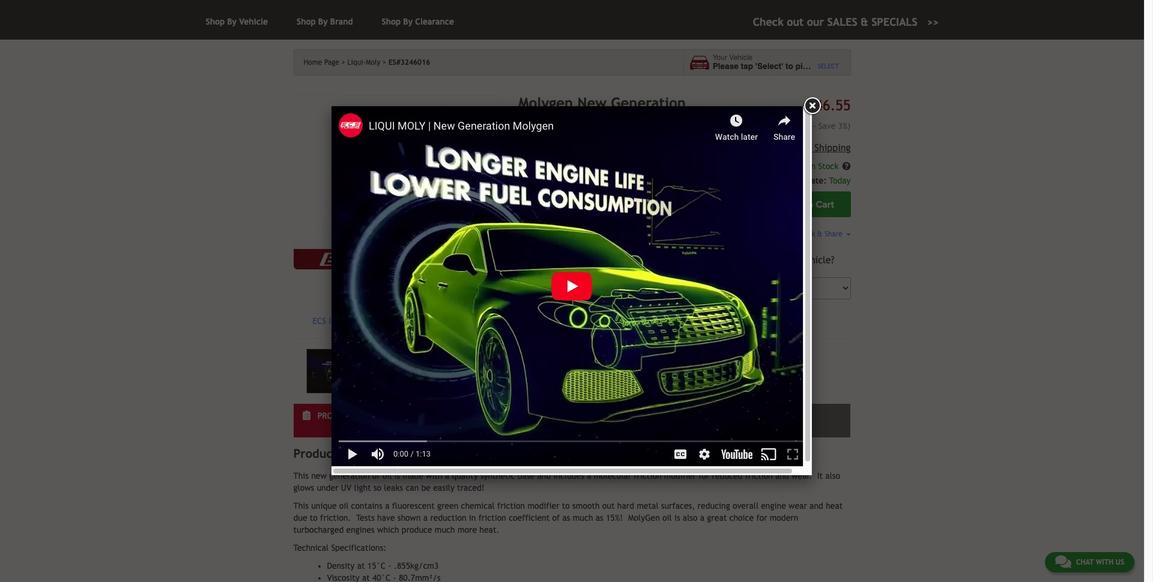 Task type: vqa. For each thing, say whether or not it's contained in the screenshot.
Search text box
no



Task type: locate. For each thing, give the bounding box(es) containing it.
chemical
[[461, 502, 495, 511]]

surfaces,
[[661, 502, 695, 511]]

liqui-moly link
[[348, 58, 387, 67]]

1 horizontal spatial brand
[[544, 225, 567, 235]]

0 vertical spatial this
[[294, 472, 309, 481]]

synthetic up traced!
[[481, 472, 515, 481]]

118 reviews link
[[571, 174, 616, 185]]

add inside button
[[785, 199, 802, 211]]

0 horizontal spatial by
[[318, 17, 328, 26]]

1 vertical spatial this
[[294, 502, 309, 511]]

to left pick
[[786, 62, 794, 71]]

1 horizontal spatial synthetic
[[536, 137, 570, 147]]

this up glows
[[294, 472, 309, 481]]

star image up mfg
[[518, 175, 529, 185]]

0 vertical spatial #
[[562, 201, 567, 210]]

0 horizontal spatial as
[[563, 514, 571, 523]]

brand for es# 3246016 brand
[[544, 225, 567, 235]]

1 vertical spatial product details
[[294, 447, 379, 461]]

to
[[786, 62, 794, 71], [805, 199, 814, 211], [751, 230, 758, 239], [562, 502, 570, 511], [310, 514, 318, 523]]

to up the turbocharged
[[310, 514, 318, 523]]

synthetic up additive! at the top
[[536, 137, 570, 147]]

wear
[[789, 502, 808, 511]]

brand down 20232 ecs part #
[[544, 225, 567, 235]]

choice
[[730, 514, 754, 523]]

new
[[311, 472, 327, 481]]

of up "so"
[[372, 472, 380, 481]]

overall
[[733, 502, 759, 511]]

this
[[294, 472, 309, 481], [294, 502, 309, 511]]

this up the due
[[294, 502, 309, 511]]

- right 15°c
[[388, 562, 392, 571]]

1 horizontal spatial and
[[810, 502, 824, 511]]

2 # from the top
[[562, 213, 567, 222]]

as left 15%!
[[596, 514, 604, 523]]

a up 'have'
[[385, 502, 390, 511]]

0 horizontal spatial add
[[737, 230, 749, 239]]

ecs images
[[313, 317, 355, 326]]

1 horizontal spatial is
[[675, 514, 681, 523]]

reviews link
[[572, 404, 711, 438]]

1 vertical spatial reviews
[[599, 412, 631, 421]]

engine
[[518, 110, 564, 127]]

118 reviews
[[571, 174, 616, 185]]

2 horizontal spatial -
[[813, 122, 816, 131]]

is inside the this new generation of oil is made with a quality synthetic base and includes a molecular friction modifier for reduced friction and wear.  it also glows under uv light so leaks can be easily traced!
[[394, 472, 400, 481]]

1 horizontal spatial star image
[[561, 175, 571, 185]]

&
[[861, 16, 869, 28]]

3 star image from the left
[[550, 175, 561, 185]]

reducing down full
[[518, 149, 551, 159]]

2 as from the left
[[596, 514, 604, 523]]

a
[[815, 62, 819, 71], [445, 472, 450, 481], [587, 472, 592, 481], [385, 502, 390, 511], [424, 514, 428, 523], [700, 514, 705, 523]]

1 vertical spatial reducing
[[698, 502, 731, 511]]

sales & specials
[[828, 16, 918, 28]]

friction up coefficient
[[497, 502, 525, 511]]

by left clearance at the top left of the page
[[403, 17, 413, 26]]

1 vertical spatial also
[[683, 514, 698, 523]]

which
[[377, 526, 399, 535]]

1 horizontal spatial with
[[585, 137, 602, 147]]

much down reduction
[[435, 526, 455, 535]]

2 part from the top
[[543, 213, 559, 222]]

0 vertical spatial part
[[543, 201, 559, 210]]

with up be
[[426, 472, 443, 481]]

friction up metal
[[634, 472, 662, 481]]

1 horizontal spatial as
[[596, 514, 604, 523]]

0 horizontal spatial shop
[[297, 17, 316, 26]]

oil up leaks
[[383, 472, 392, 481]]

part right mfg
[[543, 201, 559, 210]]

this new generation of oil is made with a quality synthetic base and includes a molecular friction modifier for reduced friction and wear.  it also glows under uv light so leaks can be easily traced!
[[294, 472, 841, 493]]

of
[[372, 472, 380, 481], [553, 514, 560, 523]]

1 horizontal spatial much
[[573, 514, 593, 523]]

your
[[713, 53, 728, 62]]

0 horizontal spatial also
[[683, 514, 698, 523]]

with inside 'full synthetic oil with fluorescent, friction- reducing additive!'
[[585, 137, 602, 147]]

technical
[[294, 544, 329, 553]]

est.
[[769, 176, 784, 186]]

is
[[394, 472, 400, 481], [675, 514, 681, 523]]

out
[[603, 502, 615, 511]]

also down surfaces,
[[683, 514, 698, 523]]

by for brand
[[318, 17, 328, 26]]

does this fit my vehicle?
[[730, 255, 835, 266]]

additive!
[[554, 149, 588, 159]]

2 by from the left
[[403, 17, 413, 26]]

0 horizontal spatial synthetic
[[481, 472, 515, 481]]

0 horizontal spatial is
[[394, 472, 400, 481]]

reducing
[[518, 149, 551, 159], [698, 502, 731, 511]]

2 star image from the left
[[540, 175, 550, 185]]

1 vertical spatial brand
[[544, 225, 567, 235]]

select link
[[818, 61, 839, 71]]

today
[[830, 176, 851, 186]]

much down smooth
[[573, 514, 593, 523]]

of down modifier
[[553, 514, 560, 523]]

ecs down mfg
[[526, 213, 541, 222]]

shop up the home at the top of the page
[[297, 17, 316, 26]]

replacement
[[742, 422, 796, 432]]

0 vertical spatial and
[[776, 472, 789, 481]]

star image
[[518, 175, 529, 185], [561, 175, 571, 185]]

shop by clearance link
[[382, 17, 454, 26]]

is inside this unique oil contains a fluorescent green chemical friction modifier to smooth out hard metal surfaces, reducing overall engine wear and heat due to friction.  tests have shown a reduction in friction coefficient of as much as 15%!  molygen oil is also a great choice for modern turbocharged engines which produce much more heat.
[[675, 514, 681, 523]]

1 horizontal spatial by
[[403, 17, 413, 26]]

1 vertical spatial add
[[737, 230, 749, 239]]

0 vertical spatial with
[[585, 137, 602, 147]]

oil
[[573, 137, 583, 147], [383, 472, 392, 481], [339, 502, 349, 511], [663, 514, 672, 523]]

1 this from the top
[[294, 472, 309, 481]]

0 vertical spatial of
[[372, 472, 380, 481]]

shop left clearance at the top left of the page
[[382, 17, 401, 26]]

1 horizontal spatial of
[[553, 514, 560, 523]]

full
[[518, 137, 533, 147]]

a right pick
[[815, 62, 819, 71]]

a left great
[[700, 514, 705, 523]]

# left "es#"
[[562, 213, 567, 222]]

tap
[[741, 62, 753, 71]]

1 vertical spatial product
[[294, 447, 338, 461]]

free shipping image
[[776, 145, 790, 154]]

2 vertical spatial with
[[1096, 559, 1114, 567]]

friction-
[[654, 137, 685, 147]]

a up easily
[[445, 472, 450, 481]]

1 horizontal spatial reducing
[[698, 502, 731, 511]]

reducing up great
[[698, 502, 731, 511]]

for
[[757, 514, 768, 523]]

customer videos link
[[376, 310, 480, 334]]

add right heart icon
[[737, 230, 749, 239]]

1 vertical spatial part
[[543, 213, 559, 222]]

20232 ecs part #
[[526, 201, 598, 222]]

es#3246016 - 20232 - molygen new generation engine oil (5w-40) - 5 liter - full synthetic oil with fluorescent, friction-reducing additive! - liqui-moly - audi bmw volkswagen mercedes benz mini porsche image
[[294, 95, 499, 250]]

star image left 118
[[550, 175, 561, 185]]

cars
[[504, 412, 522, 421]]

0 vertical spatial ecs
[[526, 213, 541, 222]]

0 horizontal spatial star image
[[518, 175, 529, 185]]

0 horizontal spatial with
[[426, 472, 443, 481]]

1 vertical spatial of
[[553, 514, 560, 523]]

1 vertical spatial #
[[562, 213, 567, 222]]

friction.
[[320, 514, 351, 523]]

star image up mfg
[[529, 175, 540, 185]]

molecular
[[594, 472, 632, 481]]

new
[[578, 94, 607, 111]]

by up home page link
[[318, 17, 328, 26]]

customer
[[395, 317, 433, 326]]

brand inside es# 3246016 brand
[[544, 225, 567, 235]]

easily
[[433, 484, 455, 493]]

1 horizontal spatial also
[[826, 472, 841, 481]]

- left 5
[[648, 110, 653, 127]]

shipping
[[815, 143, 851, 154]]

2 horizontal spatial with
[[1096, 559, 1114, 567]]

light
[[354, 484, 371, 493]]

1 shop from the left
[[297, 17, 316, 26]]

ecs left images
[[313, 317, 326, 326]]

None text field
[[732, 192, 758, 218]]

#
[[562, 201, 567, 210], [562, 213, 567, 222]]

ecs tuning recommends this product. image
[[294, 250, 499, 270]]

15°c
[[368, 562, 386, 571]]

1 by from the left
[[318, 17, 328, 26]]

this inside this unique oil contains a fluorescent green chemical friction modifier to smooth out hard metal surfaces, reducing overall engine wear and heat due to friction.  tests have shown a reduction in friction coefficient of as much as 15%!  molygen oil is also a great choice for modern turbocharged engines which produce much more heat.
[[294, 502, 309, 511]]

quality
[[452, 472, 478, 481]]

is down surfaces,
[[675, 514, 681, 523]]

# left 20232
[[562, 201, 567, 210]]

2 shop from the left
[[382, 17, 401, 26]]

(sale
[[792, 122, 811, 131]]

liqui moly image
[[576, 224, 598, 238]]

lifetime
[[756, 410, 789, 420]]

with left "us"
[[1096, 559, 1114, 567]]

0 vertical spatial reviews
[[586, 174, 616, 185]]

shown
[[398, 514, 421, 523]]

shop for shop by brand
[[297, 17, 316, 26]]

0 horizontal spatial and
[[776, 472, 789, 481]]

0 horizontal spatial brand
[[330, 17, 353, 26]]

fits these cars
[[459, 412, 522, 421]]

fluorescent
[[392, 502, 435, 511]]

part down mfg part #
[[543, 213, 559, 222]]

1 horizontal spatial -
[[648, 110, 653, 127]]

1 vertical spatial ecs
[[313, 317, 326, 326]]

this inside the this new generation of oil is made with a quality synthetic base and includes a molecular friction modifier for reduced friction and wear.  it also glows under uv light so leaks can be easily traced!
[[294, 472, 309, 481]]

oil up additive! at the top
[[573, 137, 583, 147]]

1 vertical spatial synthetic
[[481, 472, 515, 481]]

- left the save
[[813, 122, 816, 131]]

0 vertical spatial reducing
[[518, 149, 551, 159]]

0 horizontal spatial much
[[435, 526, 455, 535]]

chat
[[1077, 559, 1094, 567]]

1 horizontal spatial shop
[[382, 17, 401, 26]]

more
[[458, 526, 477, 535]]

much
[[573, 514, 593, 523], [435, 526, 455, 535]]

0 horizontal spatial of
[[372, 472, 380, 481]]

be
[[422, 484, 431, 493]]

1 vertical spatial is
[[675, 514, 681, 523]]

is up leaks
[[394, 472, 400, 481]]

1 horizontal spatial add
[[785, 199, 802, 211]]

0 vertical spatial is
[[394, 472, 400, 481]]

0 horizontal spatial ecs
[[313, 317, 326, 326]]

1 vertical spatial details
[[341, 447, 379, 461]]

with up additive! at the top
[[585, 137, 602, 147]]

generation
[[329, 472, 370, 481]]

2 star image from the left
[[561, 175, 571, 185]]

synthetic inside the this new generation of oil is made with a quality synthetic base and includes a molecular friction modifier for reduced friction and wear.  it also glows under uv light so leaks can be easily traced!
[[481, 472, 515, 481]]

brand
[[330, 17, 353, 26], [544, 225, 567, 235]]

to inside your vehicle please tap 'select' to pick a vehicle
[[786, 62, 794, 71]]

0 vertical spatial add
[[785, 199, 802, 211]]

star image
[[529, 175, 540, 185], [540, 175, 550, 185], [550, 175, 561, 185]]

specifications:
[[331, 544, 387, 553]]

0 vertical spatial product details
[[318, 412, 385, 421]]

1 vertical spatial and
[[810, 502, 824, 511]]

1 vertical spatial with
[[426, 472, 443, 481]]

synthetic
[[536, 137, 570, 147], [481, 472, 515, 481]]

uv
[[341, 484, 352, 493]]

oil
[[568, 110, 587, 127]]

these
[[478, 412, 501, 421]]

specials
[[872, 16, 918, 28]]

this for this unique oil contains a fluorescent green chemical friction modifier to smooth out hard metal surfaces, reducing overall engine wear and heat due to friction.  tests have shown a reduction in friction coefficient of as much as 15%!  molygen oil is also a great choice for modern turbocharged engines which produce much more heat.
[[294, 502, 309, 511]]

of inside the this new generation of oil is made with a quality synthetic base and includes a molecular friction modifier for reduced friction and wear.  it also glows under uv light so leaks can be easily traced!
[[372, 472, 380, 481]]

a right includes on the bottom of page
[[587, 472, 592, 481]]

add down ship
[[785, 199, 802, 211]]

46.55
[[816, 97, 851, 114]]

molygen
[[518, 94, 573, 111]]

1 horizontal spatial ecs
[[526, 213, 541, 222]]

add to wish list link
[[728, 230, 789, 239]]

0 horizontal spatial reducing
[[518, 149, 551, 159]]

and left wear. at right
[[776, 472, 789, 481]]

brand up page
[[330, 17, 353, 26]]

to left the "wish"
[[751, 230, 758, 239]]

fluorescent,
[[605, 137, 651, 147]]

also up heat
[[826, 472, 841, 481]]

$47.99
[[764, 122, 790, 131]]

15%!
[[606, 514, 623, 523]]

availability:
[[760, 162, 807, 171]]

0 vertical spatial brand
[[330, 17, 353, 26]]

2 this from the top
[[294, 502, 309, 511]]

0 vertical spatial also
[[826, 472, 841, 481]]

and left heat
[[810, 502, 824, 511]]

to left cart
[[805, 199, 814, 211]]

as down the this new generation of oil is made with a quality synthetic base and includes a molecular friction modifier for reduced friction and wear.  it also glows under uv light so leaks can be easily traced!
[[563, 514, 571, 523]]

star image up mfg part #
[[540, 175, 550, 185]]

1 vertical spatial much
[[435, 526, 455, 535]]

0 vertical spatial synthetic
[[536, 137, 570, 147]]

star image down additive! at the top
[[561, 175, 571, 185]]



Task type: describe. For each thing, give the bounding box(es) containing it.
vehicle
[[730, 53, 753, 62]]

modifier
[[528, 502, 560, 511]]

by for clearance
[[403, 17, 413, 26]]

great
[[707, 514, 727, 523]]

your vehicle please tap 'select' to pick a vehicle
[[713, 53, 849, 71]]

add to cart button
[[768, 192, 851, 218]]

vehicle
[[821, 62, 849, 71]]

liqui-
[[348, 58, 366, 67]]

traced!
[[457, 484, 485, 493]]

shop by brand link
[[297, 17, 353, 26]]

es#3246016
[[389, 58, 430, 67]]

0 horizontal spatial -
[[388, 562, 392, 571]]

3%)
[[839, 122, 851, 131]]

part inside 20232 ecs part #
[[543, 213, 559, 222]]

also inside this unique oil contains a fluorescent green chemical friction modifier to smooth out hard metal surfaces, reducing overall engine wear and heat due to friction.  tests have shown a reduction in friction coefficient of as much as 15%!  molygen oil is also a great choice for modern turbocharged engines which produce much more heat.
[[683, 514, 698, 523]]

est. ship date: today
[[769, 176, 851, 186]]

shop for shop by clearance
[[382, 17, 401, 26]]

technical specifications:
[[294, 544, 389, 553]]

1 as from the left
[[563, 514, 571, 523]]

of inside this unique oil contains a fluorescent green chemical friction modifier to smooth out hard metal surfaces, reducing overall engine wear and heat due to friction.  tests have shown a reduction in friction coefficient of as much as 15%!  molygen oil is also a great choice for modern turbocharged engines which produce much more heat.
[[553, 514, 560, 523]]

modern
[[770, 514, 799, 523]]

reduction
[[430, 514, 467, 523]]

fits
[[459, 412, 475, 421]]

to inside button
[[805, 199, 814, 211]]

also inside the this new generation of oil is made with a quality synthetic base and includes a molecular friction modifier for reduced friction and wear.  it also glows under uv light so leaks can be easily traced!
[[826, 472, 841, 481]]

.855kg/cm3
[[394, 562, 439, 571]]

synthetic inside 'full synthetic oil with fluorescent, friction- reducing additive!'
[[536, 137, 570, 147]]

and inside this unique oil contains a fluorescent green chemical friction modifier to smooth out hard metal surfaces, reducing overall engine wear and heat due to friction.  tests have shown a reduction in friction coefficient of as much as 15%!  molygen oil is also a great choice for modern turbocharged engines which produce much more heat.
[[810, 502, 824, 511]]

no
[[742, 410, 753, 420]]

under
[[317, 484, 339, 493]]

1 part from the top
[[543, 201, 559, 210]]

wear.
[[792, 472, 813, 481]]

friction right reduced
[[745, 472, 773, 481]]

can
[[406, 484, 419, 493]]

wish
[[760, 230, 775, 239]]

chat with us link
[[1045, 553, 1135, 573]]

118
[[571, 174, 584, 185]]

es# 3246016 brand
[[544, 213, 620, 235]]

images
[[329, 317, 355, 326]]

sales & specials link
[[753, 14, 939, 30]]

oil inside the this new generation of oil is made with a quality synthetic base and includes a molecular friction modifier for reduced friction and wear.  it also glows under uv light so leaks can be easily traced!
[[383, 472, 392, 481]]

add for add to wish list
[[737, 230, 749, 239]]

brand for shop by brand
[[330, 17, 353, 26]]

no lifetime replacement
[[742, 410, 796, 432]]

coefficient
[[509, 514, 550, 523]]

0 vertical spatial much
[[573, 514, 593, 523]]

ecs inside 20232 ecs part #
[[526, 213, 541, 222]]

question circle image
[[843, 162, 851, 171]]

select
[[818, 62, 839, 70]]

add to wish list
[[735, 230, 789, 239]]

$47.99 (sale - save 3%)
[[764, 122, 851, 131]]

my
[[785, 255, 798, 266]]

availability: in stock
[[760, 162, 842, 171]]

reducing inside 'full synthetic oil with fluorescent, friction- reducing additive!'
[[518, 149, 551, 159]]

add to cart
[[785, 199, 835, 211]]

moly
[[366, 58, 381, 67]]

date:
[[806, 176, 827, 186]]

unique
[[311, 502, 337, 511]]

hard
[[618, 502, 635, 511]]

in
[[809, 162, 816, 171]]

mfg
[[527, 201, 541, 210]]

customer videos
[[395, 317, 461, 326]]

leaks
[[384, 484, 403, 493]]

fit
[[772, 255, 782, 266]]

stock
[[819, 162, 839, 171]]

this
[[753, 255, 769, 266]]

1 star image from the left
[[529, 175, 540, 185]]

base and
[[518, 472, 551, 481]]

1 # from the top
[[562, 201, 567, 210]]

'select'
[[756, 62, 784, 71]]

contains
[[351, 502, 383, 511]]

a inside your vehicle please tap 'select' to pick a vehicle
[[815, 62, 819, 71]]

no lifetime replacement link
[[712, 404, 851, 438]]

home
[[304, 58, 322, 67]]

so
[[374, 484, 382, 493]]

# inside 20232 ecs part #
[[562, 213, 567, 222]]

with inside the this new generation of oil is made with a quality synthetic base and includes a molecular friction modifier for reduced friction and wear.  it also glows under uv light so leaks can be easily traced!
[[426, 472, 443, 481]]

engines
[[346, 526, 375, 535]]

ship
[[787, 176, 803, 186]]

oil inside 'full synthetic oil with fluorescent, friction- reducing additive!'
[[573, 137, 583, 147]]

oil down surfaces,
[[663, 514, 672, 523]]

us
[[1116, 559, 1125, 567]]

0 vertical spatial product
[[318, 412, 353, 421]]

- inside molygen new generation engine oil (5w-40) - 5 liter
[[648, 110, 653, 127]]

1 star image from the left
[[518, 175, 529, 185]]

friction up heat.
[[479, 514, 506, 523]]

modifier for
[[664, 472, 710, 481]]

does
[[730, 255, 750, 266]]

this for this new generation of oil is made with a quality synthetic base and includes a molecular friction modifier for reduced friction and wear.  it also glows under uv light so leaks can be easily traced!
[[294, 472, 309, 481]]

this unique oil contains a fluorescent green chemical friction modifier to smooth out hard metal surfaces, reducing overall engine wear and heat due to friction.  tests have shown a reduction in friction coefficient of as much as 15%!  molygen oil is also a great choice for modern turbocharged engines which produce much more heat.
[[294, 502, 843, 535]]

to left smooth
[[562, 502, 570, 511]]

cart
[[816, 199, 835, 211]]

es#
[[576, 213, 589, 222]]

generation
[[611, 94, 686, 111]]

oil up friction.
[[339, 502, 349, 511]]

reducing inside this unique oil contains a fluorescent green chemical friction modifier to smooth out hard metal surfaces, reducing overall engine wear and heat due to friction.  tests have shown a reduction in friction coefficient of as much as 15%!  molygen oil is also a great choice for modern turbocharged engines which produce much more heat.
[[698, 502, 731, 511]]

molygen new generation engine oil (5w-40) - 5 liter
[[518, 94, 703, 127]]

0 vertical spatial details
[[356, 412, 385, 421]]

liter
[[670, 110, 703, 127]]

green
[[437, 502, 459, 511]]

produce
[[402, 526, 432, 535]]

home page
[[304, 58, 339, 67]]

and inside the this new generation of oil is made with a quality synthetic base and includes a molecular friction modifier for reduced friction and wear.  it also glows under uv light so leaks can be easily traced!
[[776, 472, 789, 481]]

free shipping
[[793, 143, 851, 154]]

heart image
[[728, 231, 735, 238]]

full synthetic oil with fluorescent, friction- reducing additive!
[[518, 137, 685, 159]]

videos
[[435, 317, 461, 326]]

add for add to cart
[[785, 199, 802, 211]]

3246016
[[589, 213, 620, 222]]

a up produce
[[424, 514, 428, 523]]



